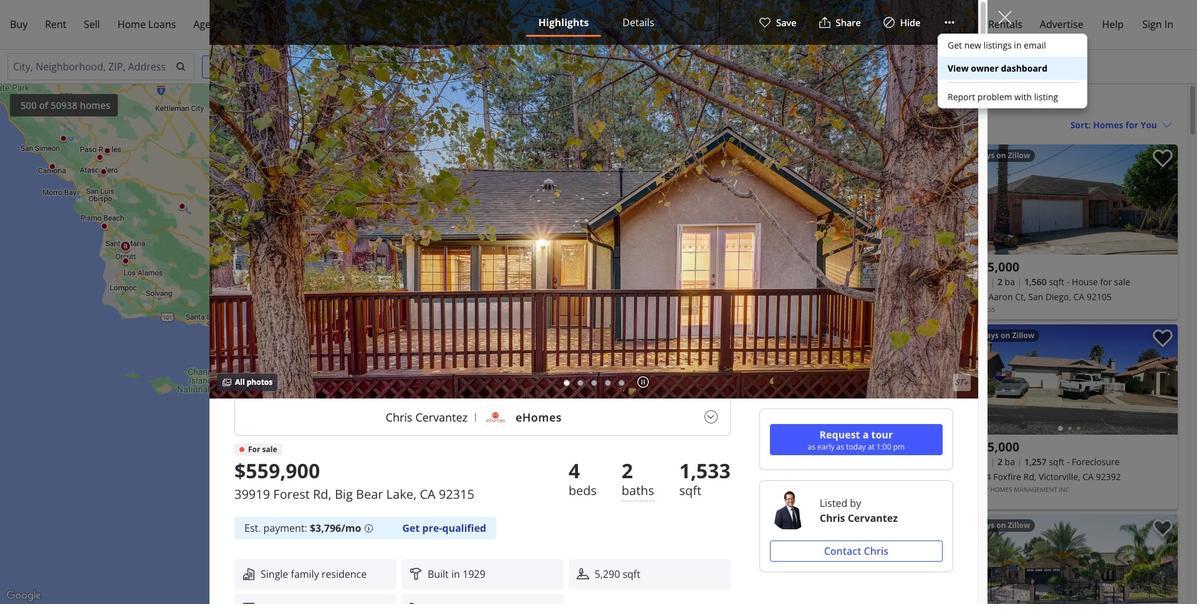Task type: describe. For each thing, give the bounding box(es) containing it.
real
[[742, 96, 768, 113]]

save this home button for $175,000
[[1143, 325, 1178, 360]]

days for $495,000
[[977, 150, 995, 161]]

map data ©2023 google, inegi
[[536, 597, 623, 604]]

- house for sale for $559,900
[[845, 276, 909, 288]]

5
[[971, 521, 975, 531]]

residence
[[322, 568, 367, 581]]

google image
[[3, 589, 44, 605]]

2 ba for $495,000
[[998, 276, 1015, 288]]

home loans
[[117, 17, 176, 31]]

manage
[[948, 17, 986, 31]]

main navigation
[[0, 0, 1197, 50]]

1,533 sqft for 4 beds
[[679, 458, 731, 499]]

go to slide 1 image
[[563, 380, 570, 386]]

39919 inside 39919 forest rd, big bear lake, ca 92315 ehomes
[[744, 291, 769, 303]]

management
[[1014, 486, 1057, 494]]

rd, for $175,000
[[1023, 471, 1036, 483]]

agent finder
[[193, 17, 251, 31]]

chevron left image for 13
[[967, 373, 982, 387]]

4 days on zillow
[[971, 150, 1030, 161]]

1:00
[[876, 442, 891, 452]]

2538 aaron ct, san diego, ca 92105 compass
[[966, 291, 1112, 314]]

house for $495,000
[[1072, 276, 1098, 288]]

in
[[1164, 17, 1173, 31]]

0 horizontal spatial in
[[451, 568, 460, 581]]

details
[[623, 16, 654, 29]]

2 for $175,000
[[998, 456, 1003, 468]]

13784 foxfire rd, victorville, ca 92392 link
[[966, 470, 1173, 485]]

0 horizontal spatial sale
[[262, 445, 277, 455]]

175k link
[[462, 308, 487, 319]]

.
[[258, 522, 261, 535]]

with
[[1014, 91, 1032, 103]]

property images, use arrow keys to navigate, image 1 of 38 group
[[739, 515, 956, 605]]

chevron right image for 4 days on zillow
[[1157, 192, 1172, 207]]

zillow for $175,000
[[1012, 330, 1034, 341]]

keyboard
[[475, 597, 501, 604]]

keyboard shortcuts button
[[475, 596, 529, 605]]

advertise link
[[1031, 10, 1092, 39]]

search image
[[176, 62, 186, 72]]

request
[[820, 428, 860, 442]]

inegi
[[607, 597, 623, 604]]

2 vertical spatial on
[[996, 521, 1006, 531]]

payment
[[263, 522, 305, 535]]

save this home image
[[1153, 150, 1173, 168]]

cervantez inside 'listed by chris cervantez'
[[848, 512, 898, 526]]

$559,900 39919 forest rd, big bear lake, ca 92315
[[234, 458, 474, 503]]

diego,
[[1045, 291, 1071, 303]]

of
[[39, 99, 48, 112]]

built
[[428, 568, 449, 581]]

draw
[[689, 99, 713, 111]]

forest rd-001 image
[[166, 0, 1011, 544]]

sign in link
[[1134, 10, 1182, 39]]

contact
[[824, 545, 861, 559]]

house type image
[[242, 568, 256, 581]]

- house for sale for $495,000
[[1067, 276, 1130, 288]]

chevron left image for property images, use arrow keys to navigate, image 1 of 61 group
[[746, 192, 761, 207]]

save this home image for $175,000
[[1153, 330, 1173, 348]]

92105
[[1087, 291, 1112, 303]]

hide
[[900, 16, 921, 29]]

get new listings in email
[[948, 39, 1046, 51]]

report problem with listing button
[[938, 85, 1087, 108]]

owner
[[971, 62, 999, 74]]

contact chris
[[824, 545, 888, 559]]

395k link
[[459, 418, 484, 429]]

139k
[[319, 344, 335, 353]]

property images, use arrow keys to navigate, image 1 of 16 group
[[961, 145, 1178, 258]]

39919 forest rd, big bear lake, ca 92315 image
[[739, 145, 956, 255]]

heart image
[[759, 16, 771, 29]]

2 vertical spatial days
[[977, 521, 995, 531]]

information image
[[364, 524, 373, 533]]

1,533 for 4 bds
[[803, 276, 825, 288]]

39919 forest rd, big bear lake, ca 92315 link
[[744, 290, 951, 305]]

385k link
[[268, 181, 293, 192]]

go to slide 5 image
[[618, 380, 624, 386]]

listed
[[820, 497, 847, 511]]

save button
[[753, 15, 802, 29]]

rd, for $559,900
[[799, 291, 812, 303]]

ct,
[[1015, 291, 1026, 303]]

victorville,
[[1039, 471, 1080, 483]]

- for $175,000
[[1067, 456, 1070, 468]]

property images, use arrow keys to navigate, image 1 of 3 group
[[961, 325, 1178, 438]]

all photos button
[[217, 374, 278, 392]]

hide image
[[883, 16, 895, 29]]

aaron
[[988, 291, 1013, 303]]

big inside $559,900 39919 forest rd, big bear lake, ca 92315
[[335, 486, 353, 503]]

2 as from the left
[[836, 442, 844, 452]]

early
[[817, 442, 835, 452]]

google,
[[585, 597, 606, 604]]

report problem with listing
[[948, 91, 1058, 103]]

advertise
[[1040, 17, 1083, 31]]

495k link
[[494, 548, 518, 559]]

listing
[[1034, 91, 1058, 103]]

save this home button for $559,900
[[921, 145, 956, 180]]

for for $495,000
[[1100, 276, 1112, 288]]

2 for $495,000
[[998, 276, 1003, 288]]

chevron left image for 4
[[967, 192, 982, 207]]

sign in
[[1142, 17, 1173, 31]]

chris cervantez image
[[770, 491, 810, 531]]

chris inside 'listed by chris cervantez'
[[820, 512, 845, 526]]

foreclosure
[[1072, 456, 1120, 468]]

$559,900 for $559,900 39919 forest rd, big bear lake, ca 92315
[[234, 458, 320, 484]]

more image
[[944, 16, 956, 29]]

loading image
[[821, 413, 832, 424]]

13
[[971, 330, 980, 341]]

chevron right image for $559,900
[[935, 192, 950, 207]]

380k link
[[275, 198, 300, 209]]

1,257 sqft
[[1024, 456, 1064, 468]]

buy
[[10, 17, 28, 31]]

get for get pre-qualified
[[402, 522, 420, 535]]

395k
[[464, 419, 480, 428]]

filters element
[[0, 50, 1197, 84]]

zillow for $495,000
[[1008, 150, 1030, 161]]

san
[[1028, 291, 1043, 303]]

500 for 500 of 50938 homes
[[21, 99, 37, 112]]

save
[[776, 16, 796, 29]]

map region
[[0, 20, 867, 605]]

2 ba for $559,900
[[776, 276, 793, 288]]

loading...
[[831, 411, 873, 423]]

0 vertical spatial cervantez
[[415, 410, 468, 425]]

4 for 4 days on zillow
[[971, 150, 975, 161]]

a
[[863, 428, 869, 442]]

property images, use arrow keys to navigate, image 1 of 61 group
[[739, 145, 956, 258]]

1,560 sqft
[[1024, 276, 1064, 288]]

sqft right 5,290
[[623, 568, 640, 581]]

photos
[[247, 377, 273, 388]]

price square feet image
[[409, 603, 423, 605]]

39919 inside $559,900 39919 forest rd, big bear lake, ca 92315
[[234, 486, 270, 503]]

ba for $495,000
[[1005, 276, 1015, 288]]

175k
[[466, 309, 482, 318]]

chris cervantez
[[386, 410, 468, 425]]

rd, inside $559,900 39919 forest rd, big bear lake, ca 92315
[[313, 486, 332, 503]]

chevron right image for 5 days on zillow
[[1157, 563, 1172, 578]]

3 bds
[[966, 276, 988, 288]]

real estate & homes for sale
[[742, 96, 917, 113]]

save this home button for $495,000
[[1143, 145, 1178, 180]]

ca inside $559,900 39919 forest rd, big bear lake, ca 92315
[[420, 486, 436, 503]]

share image
[[818, 16, 831, 29]]

go to slide 2 image
[[577, 380, 583, 386]]

39919 forest rd, big bear lake, ca 92315 ehomes
[[744, 291, 912, 314]]

go to slide 3 image
[[591, 380, 597, 386]]

homes
[[824, 96, 866, 113]]

$495,000
[[966, 259, 1020, 276]]

lot image
[[576, 568, 590, 581]]

139k link
[[314, 343, 339, 354]]

home
[[117, 17, 146, 31]]

agent
[[193, 17, 220, 31]]

by
[[850, 497, 861, 511]]

2538 aaron ct, san diego, ca 92105 image
[[961, 145, 1178, 255]]



Task type: locate. For each thing, give the bounding box(es) containing it.
4 for 4 beds
[[569, 458, 580, 484]]

- for $495,000
[[1067, 276, 1070, 288]]

photos image
[[222, 378, 232, 388]]

0 vertical spatial zillow
[[1008, 150, 1030, 161]]

1 vertical spatial for
[[248, 445, 260, 455]]

1 vertical spatial chevron right image
[[1157, 373, 1172, 387]]

on down report problem with listing
[[996, 150, 1006, 161]]

1 horizontal spatial rd,
[[799, 291, 812, 303]]

chevron left image inside property images, use arrow keys to navigate, image 1 of 24 group
[[967, 563, 982, 578]]

1 vertical spatial get
[[402, 522, 420, 535]]

zillow logo image
[[549, 15, 648, 37]]

1 vertical spatial $559,900
[[234, 458, 320, 484]]

0 horizontal spatial 4
[[569, 458, 580, 484]]

save this home image
[[931, 150, 951, 168], [1153, 330, 1173, 348], [1153, 520, 1173, 538]]

rent link
[[36, 10, 75, 39]]

lake, inside $559,900 39919 forest rd, big bear lake, ca 92315
[[386, 486, 417, 503]]

bds for $495,000
[[973, 276, 988, 288]]

2 up aaron
[[998, 276, 1003, 288]]

chevron down image
[[329, 62, 339, 72], [543, 62, 553, 72], [619, 62, 629, 72], [661, 100, 671, 110], [1162, 120, 1172, 130], [707, 414, 714, 421]]

ca
[[874, 291, 885, 303], [1073, 291, 1084, 303], [1083, 471, 1094, 483], [420, 486, 436, 503]]

0 horizontal spatial cervantez
[[415, 410, 468, 425]]

0 vertical spatial days
[[977, 150, 995, 161]]

0 vertical spatial 4
[[971, 150, 975, 161]]

$175,000
[[966, 439, 1020, 456]]

parking image
[[242, 603, 256, 605]]

560k link
[[506, 342, 541, 353]]

$559,900 inside main content
[[744, 259, 798, 276]]

get inside button
[[948, 39, 962, 51]]

0 horizontal spatial rd,
[[313, 486, 332, 503]]

0 horizontal spatial bear
[[356, 486, 383, 503]]

$559,900 inside $559,900 39919 forest rd, big bear lake, ca 92315
[[234, 458, 320, 484]]

0 horizontal spatial 92315
[[439, 486, 474, 503]]

main content containing real estate & homes for sale
[[729, 84, 1188, 605]]

sell link
[[75, 10, 109, 39]]

0 vertical spatial chevron left image
[[746, 192, 761, 207]]

as left early
[[808, 442, 816, 452]]

2 ba right 4 bds
[[776, 276, 793, 288]]

lake, inside 39919 forest rd, big bear lake, ca 92315 ehomes
[[851, 291, 872, 303]]

for
[[879, 276, 890, 288], [1100, 276, 1112, 288]]

1 vertical spatial 92315
[[439, 486, 474, 503]]

ca inside 13784 foxfire rd, victorville, ca 92392 legacy homes management inc
[[1083, 471, 1094, 483]]

sqft
[[827, 276, 843, 288], [1049, 276, 1064, 288], [1049, 456, 1064, 468], [679, 483, 701, 499], [623, 568, 640, 581]]

sale up '2538 aaron ct, san diego, ca 92105' link
[[1114, 276, 1130, 288]]

92315 inside 39919 forest rd, big bear lake, ca 92315 ehomes
[[887, 291, 912, 303]]

0 horizontal spatial house
[[850, 276, 876, 288]]

1 chevron down image from the left
[[250, 62, 260, 72]]

1 vertical spatial lake,
[[386, 486, 417, 503]]

days for $175,000
[[982, 330, 999, 341]]

ba up aaron
[[1005, 276, 1015, 288]]

$559,900 up 4 bds
[[744, 259, 798, 276]]

500
[[21, 99, 37, 112], [742, 118, 757, 130]]

for inside main content
[[869, 96, 889, 113]]

chris down listed
[[820, 512, 845, 526]]

bear inside $559,900 39919 forest rd, big bear lake, ca 92315
[[356, 486, 383, 503]]

advertisement region
[[739, 325, 956, 510]]

bds up ehomes
[[752, 276, 767, 288]]

2 for from the left
[[1100, 276, 1112, 288]]

- for $559,900
[[845, 276, 848, 288]]

chevron right image for 3d tour
[[935, 563, 950, 578]]

keyboard shortcuts
[[475, 597, 529, 604]]

showcase
[[757, 150, 795, 161]]

sparkle image
[[749, 152, 757, 160]]

chevron right image for $175,000
[[1157, 373, 1172, 387]]

2 down $175,000
[[998, 456, 1003, 468]]

sqft for 4 beds
[[679, 483, 701, 499]]

1 horizontal spatial as
[[836, 442, 844, 452]]

big
[[815, 291, 827, 303], [335, 486, 353, 503]]

on right 5
[[996, 521, 1006, 531]]

1 horizontal spatial - house for sale
[[1067, 276, 1130, 288]]

1 horizontal spatial chevron down image
[[446, 62, 456, 72]]

- house for sale up 39919 forest rd, big bear lake, ca 92315 link
[[845, 276, 909, 288]]

chevron left image for property images, use arrow keys to navigate, image 1 of 24 group
[[967, 563, 982, 578]]

chevron left image for 3d
[[746, 563, 761, 578]]

listings
[[984, 39, 1012, 51]]

zillow down management
[[1008, 521, 1030, 531]]

get left pre-
[[402, 522, 420, 535]]

rentals
[[988, 17, 1022, 31]]

at
[[868, 442, 875, 452]]

1 horizontal spatial lake,
[[851, 291, 872, 303]]

2 horizontal spatial sale
[[1114, 276, 1130, 288]]

today
[[846, 442, 866, 452]]

609 ginger snap ln, bakersfield, ca 93307 image
[[961, 515, 1178, 605]]

est . payment : $3,796/mo
[[244, 522, 361, 535]]

1 vertical spatial on
[[1001, 330, 1010, 341]]

1 vertical spatial 4
[[744, 276, 749, 288]]

0 horizontal spatial get
[[402, 522, 420, 535]]

listed by chris cervantez
[[820, 497, 898, 526]]

4
[[971, 150, 975, 161], [744, 276, 749, 288], [569, 458, 580, 484]]

house up 39919 forest rd, big bear lake, ca 92315 link
[[850, 276, 876, 288]]

chevron left image inside property images, use arrow keys to navigate, image 1 of 38 group
[[746, 563, 761, 578]]

shortcuts
[[503, 597, 529, 604]]

$559,900 for $559,900
[[744, 259, 798, 276]]

draw button
[[683, 94, 719, 117]]

rd, inside 13784 foxfire rd, victorville, ca 92392 legacy homes management inc
[[1023, 471, 1036, 483]]

sale up 39919 forest rd, big bear lake, ca 92315 link
[[893, 276, 909, 288]]

go to slide 4 image
[[604, 380, 611, 386]]

1 vertical spatial save this home image
[[1153, 330, 1173, 348]]

2 horizontal spatial chris
[[864, 545, 888, 559]]

ba for $559,900
[[783, 276, 793, 288]]

2 - house for sale from the left
[[1067, 276, 1130, 288]]

rent
[[45, 17, 66, 31]]

get pre-qualified link
[[402, 521, 486, 536]]

sqft inside 1,533 sqft
[[679, 483, 701, 499]]

2 vertical spatial save this home image
[[1153, 520, 1173, 538]]

get left new
[[948, 39, 962, 51]]

500 inside main content
[[742, 118, 757, 130]]

0 horizontal spatial - house for sale
[[845, 276, 909, 288]]

ba for $175,000
[[1005, 456, 1015, 468]]

680k link
[[402, 360, 437, 371]]

0 vertical spatial get
[[948, 39, 962, 51]]

0 vertical spatial 92315
[[887, 291, 912, 303]]

1 vertical spatial 39919
[[234, 486, 270, 503]]

sale for $495,000
[[1114, 276, 1130, 288]]

0 vertical spatial 1,533 sqft
[[803, 276, 843, 288]]

500 of 50938 homes
[[21, 99, 110, 112]]

sqft right baths at bottom right
[[679, 483, 701, 499]]

for for $559,900
[[879, 276, 890, 288]]

in
[[1014, 39, 1022, 51], [451, 568, 460, 581]]

2 ba up aaron
[[998, 276, 1015, 288]]

0 vertical spatial for
[[869, 96, 889, 113]]

1 vertical spatial 1,533
[[679, 458, 731, 484]]

1 for from the left
[[879, 276, 890, 288]]

1,257
[[1024, 456, 1047, 468]]

0 vertical spatial in
[[1014, 39, 1022, 51]]

0 horizontal spatial for
[[248, 445, 260, 455]]

chevron left image
[[746, 192, 761, 207], [967, 563, 982, 578]]

13784 foxfire rd, victorville, ca 92392 image
[[961, 325, 1178, 435]]

inc
[[1059, 486, 1069, 494]]

house up 92105
[[1072, 276, 1098, 288]]

0 vertical spatial $559,900
[[744, 259, 798, 276]]

chevron left image inside property images, use arrow keys to navigate, image 1 of 16 group
[[967, 192, 982, 207]]

email
[[1024, 39, 1046, 51]]

on for $495,000
[[996, 150, 1006, 161]]

chevron left image down the sparkle image
[[746, 192, 761, 207]]

cervantez down by
[[848, 512, 898, 526]]

2 for $559,900
[[776, 276, 781, 288]]

1 horizontal spatial chevron right image
[[1157, 373, 1172, 387]]

0 horizontal spatial 1,533 sqft
[[679, 458, 731, 499]]

sqft up diego,
[[1049, 276, 1064, 288]]

1 vertical spatial days
[[982, 330, 999, 341]]

lake,
[[851, 291, 872, 303], [386, 486, 417, 503]]

2
[[776, 276, 781, 288], [998, 276, 1003, 288], [998, 456, 1003, 468], [622, 458, 633, 484]]

1 house from the left
[[850, 276, 876, 288]]

1,533 for 4 beds
[[679, 458, 731, 484]]

big inside 39919 forest rd, big bear lake, ca 92315 ehomes
[[815, 291, 827, 303]]

50938
[[51, 99, 77, 112]]

39919 up "est"
[[234, 486, 270, 503]]

1 horizontal spatial chevron left image
[[967, 563, 982, 578]]

1 - house for sale from the left
[[845, 276, 909, 288]]

39919 forest rd, big bear lake, ca 92315, use arrow keys to navigate, image 1 of 61 group
[[759, 399, 953, 538]]

bear inside 39919 forest rd, big bear lake, ca 92315 ehomes
[[830, 291, 848, 303]]

for right circle icon
[[248, 445, 260, 455]]

2049 london way, corona, ca 92882 image
[[739, 515, 956, 605]]

pre-
[[422, 522, 442, 535]]

utility element
[[209, 0, 978, 45]]

0 horizontal spatial for
[[879, 276, 890, 288]]

hammer image
[[409, 568, 423, 581]]

on for $175,000
[[1001, 330, 1010, 341]]

0 vertical spatial chevron right image
[[935, 192, 950, 207]]

- up 13784 foxfire rd, victorville, ca 92392 link
[[1067, 456, 1070, 468]]

save this home image for $559,900
[[931, 150, 951, 168]]

$559,900 down for sale
[[234, 458, 320, 484]]

for left sale
[[869, 96, 889, 113]]

buy link
[[1, 10, 36, 39]]

0 horizontal spatial as
[[808, 442, 816, 452]]

results
[[759, 118, 788, 130]]

1 horizontal spatial 39919
[[744, 291, 769, 303]]

39919
[[744, 291, 769, 303], [234, 486, 270, 503]]

0 vertical spatial bear
[[830, 291, 848, 303]]

1,533 inside main content
[[803, 276, 825, 288]]

save this home button
[[921, 145, 956, 180], [1143, 145, 1178, 180], [1143, 325, 1178, 360], [1143, 515, 1178, 550]]

2538
[[966, 291, 986, 303]]

on right 13
[[1001, 330, 1010, 341]]

0 horizontal spatial 1,533
[[679, 458, 731, 484]]

chris right contact
[[864, 545, 888, 559]]

view owner dashboard
[[948, 62, 1047, 74]]

525k link
[[436, 394, 460, 406]]

500 for 500 results
[[742, 118, 757, 130]]

1,533 sqft inside main content
[[803, 276, 843, 288]]

1 vertical spatial chevron left image
[[967, 563, 982, 578]]

rd,
[[799, 291, 812, 303], [1023, 471, 1036, 483], [313, 486, 332, 503]]

chevron down image
[[250, 62, 260, 72], [446, 62, 456, 72]]

1 horizontal spatial chris
[[820, 512, 845, 526]]

for up 92105
[[1100, 276, 1112, 288]]

chevron left image down 3d on the right of page
[[746, 563, 761, 578]]

ehomes image
[[483, 411, 508, 424]]

home loans link
[[109, 10, 185, 39]]

1 horizontal spatial 92315
[[887, 291, 912, 303]]

sqft for 4 bds
[[827, 276, 843, 288]]

1 vertical spatial zillow
[[1012, 330, 1034, 341]]

chevron left image inside property images, use arrow keys to navigate, image 1 of 3 group
[[967, 373, 982, 387]]

1 vertical spatial 1,533 sqft
[[679, 458, 731, 499]]

0 vertical spatial on
[[996, 150, 1006, 161]]

0 horizontal spatial big
[[335, 486, 353, 503]]

1 horizontal spatial big
[[815, 291, 827, 303]]

baths
[[622, 483, 654, 499]]

2 vertical spatial rd,
[[313, 486, 332, 503]]

0 vertical spatial big
[[815, 291, 827, 303]]

2 right 4 beds
[[622, 458, 633, 484]]

get for get new listings in email
[[948, 39, 962, 51]]

3d tour
[[757, 521, 788, 531]]

1 horizontal spatial 1,533
[[803, 276, 825, 288]]

in inside button
[[1014, 39, 1022, 51]]

1 vertical spatial forest
[[273, 486, 310, 503]]

days right 5
[[977, 521, 995, 531]]

1 horizontal spatial sale
[[893, 276, 909, 288]]

forest inside $559,900 39919 forest rd, big bear lake, ca 92315
[[273, 486, 310, 503]]

1 vertical spatial rd,
[[1023, 471, 1036, 483]]

0 vertical spatial forest
[[772, 291, 797, 303]]

495k
[[498, 549, 514, 558]]

- foreclosure
[[1067, 456, 1120, 468]]

1 horizontal spatial forest
[[772, 291, 797, 303]]

1,533 sqft for 4 bds
[[803, 276, 843, 288]]

- house for sale up 92105
[[1067, 276, 1130, 288]]

house
[[850, 276, 876, 288], [1072, 276, 1098, 288]]

rd, inside 39919 forest rd, big bear lake, ca 92315 ehomes
[[799, 291, 812, 303]]

ba up foxfire
[[1005, 456, 1015, 468]]

bds right 3
[[973, 276, 988, 288]]

1 horizontal spatial for
[[1100, 276, 1112, 288]]

2 house from the left
[[1072, 276, 1098, 288]]

map
[[536, 597, 549, 604]]

help
[[1102, 17, 1124, 31]]

ca inside 39919 forest rd, big bear lake, ca 92315 ehomes
[[874, 291, 885, 303]]

0 horizontal spatial forest
[[273, 486, 310, 503]]

zillow down 2538 aaron ct, san diego, ca 92105 compass
[[1012, 330, 1034, 341]]

built in 1929
[[428, 568, 485, 581]]

3
[[966, 276, 971, 288]]

in right built on the bottom left of the page
[[451, 568, 460, 581]]

zillow down with
[[1008, 150, 1030, 161]]

1 vertical spatial bear
[[356, 486, 383, 503]]

chevron right image
[[935, 192, 950, 207], [1157, 373, 1172, 387]]

2 horizontal spatial rd,
[[1023, 471, 1036, 483]]

single family residence
[[261, 568, 367, 581]]

1 horizontal spatial bear
[[830, 291, 848, 303]]

0 horizontal spatial lake,
[[386, 486, 417, 503]]

1 vertical spatial 500
[[742, 118, 757, 130]]

highlights
[[538, 16, 589, 29]]

1 vertical spatial chris
[[820, 512, 845, 526]]

2538 aaron ct, san diego, ca 92105 link
[[966, 290, 1173, 305]]

legacy
[[966, 486, 989, 494]]

chris down 680k link
[[386, 410, 412, 425]]

2 horizontal spatial 4
[[971, 150, 975, 161]]

ba right 4 bds
[[783, 276, 793, 288]]

0 horizontal spatial $559,900
[[234, 458, 320, 484]]

manage rentals link
[[940, 10, 1031, 39]]

4 inside 4 beds
[[569, 458, 580, 484]]

2 vertical spatial chris
[[864, 545, 888, 559]]

close image
[[998, 10, 1013, 25]]

0 vertical spatial save this home image
[[931, 150, 951, 168]]

bds up 13784
[[973, 456, 988, 468]]

chevron right image inside property images, use arrow keys to navigate, image 1 of 24 group
[[1157, 563, 1172, 578]]

for up 39919 forest rd, big bear lake, ca 92315 link
[[879, 276, 890, 288]]

sqft for 3 bds
[[1049, 276, 1064, 288]]

chevron right image inside property images, use arrow keys to navigate, image 1 of 3 group
[[1157, 373, 1172, 387]]

2 inside "2 baths"
[[622, 458, 633, 484]]

0 horizontal spatial chevron right image
[[935, 192, 950, 207]]

1,533
[[803, 276, 825, 288], [679, 458, 731, 484]]

385k
[[273, 182, 289, 191]]

2 baths
[[622, 458, 654, 499]]

4 for 4 bds
[[744, 276, 749, 288]]

all photos
[[235, 377, 273, 388]]

days down the problem
[[977, 150, 995, 161]]

2 chevron down image from the left
[[446, 62, 456, 72]]

chevron left image down 5
[[967, 563, 982, 578]]

2 right 4 bds
[[776, 276, 781, 288]]

circle image
[[239, 448, 244, 453]]

property images, use arrow keys to navigate, image 1 of 24 group
[[961, 515, 1178, 605]]

1 horizontal spatial $559,900
[[744, 259, 798, 276]]

2 vertical spatial zillow
[[1008, 521, 1030, 531]]

1 as from the left
[[808, 442, 816, 452]]

0 horizontal spatial chris
[[386, 410, 412, 425]]

sqft up 39919 forest rd, big bear lake, ca 92315 link
[[827, 276, 843, 288]]

homes
[[80, 99, 110, 112]]

house for $559,900
[[850, 276, 876, 288]]

1 horizontal spatial 500
[[742, 118, 757, 130]]

days right 13
[[982, 330, 999, 341]]

forest inside 39919 forest rd, big bear lake, ca 92315 ehomes
[[772, 291, 797, 303]]

1 horizontal spatial house
[[1072, 276, 1098, 288]]

39919 up ehomes
[[744, 291, 769, 303]]

500 left of
[[21, 99, 37, 112]]

1 vertical spatial in
[[451, 568, 460, 581]]

0 horizontal spatial 500
[[21, 99, 37, 112]]

tour
[[771, 521, 788, 531]]

for sale
[[248, 445, 277, 455]]

$559,900
[[744, 259, 798, 276], [234, 458, 320, 484]]

pause slideshow image
[[636, 376, 649, 389]]

2 vertical spatial 4
[[569, 458, 580, 484]]

bds for $559,900
[[752, 276, 767, 288]]

- up '2538 aaron ct, san diego, ca 92105' link
[[1067, 276, 1070, 288]]

for
[[869, 96, 889, 113], [248, 445, 260, 455]]

chevron left image down "4 days on zillow"
[[967, 192, 982, 207]]

:
[[305, 522, 307, 535]]

chevron left image inside 39919 forest rd, big bear lake, ca 92315, use arrow keys to navigate, image 1 of 61 group
[[768, 465, 785, 482]]

main content
[[729, 84, 1188, 605]]

ca inside 2538 aaron ct, san diego, ca 92105 compass
[[1073, 291, 1084, 303]]

13784 foxfire rd, victorville, ca 92392 legacy homes management inc
[[966, 471, 1121, 494]]

1 vertical spatial cervantez
[[848, 512, 898, 526]]

500 down real at the right top of the page
[[742, 118, 757, 130]]

ehomes
[[744, 306, 770, 314]]

chevron left image
[[967, 192, 982, 207], [967, 373, 982, 387], [768, 465, 785, 482], [746, 563, 761, 578]]

get
[[948, 39, 962, 51], [402, 522, 420, 535]]

1 horizontal spatial get
[[948, 39, 962, 51]]

1 horizontal spatial in
[[1014, 39, 1022, 51]]

chevron right image
[[1157, 192, 1172, 207], [927, 465, 945, 482], [935, 563, 950, 578], [1157, 563, 1172, 578]]

sqft up victorville,
[[1049, 456, 1064, 468]]

cervantez down 525k link at bottom left
[[415, 410, 468, 425]]

0 horizontal spatial chevron down image
[[250, 62, 260, 72]]

0 vertical spatial 1,533
[[803, 276, 825, 288]]

0 vertical spatial 39919
[[744, 291, 769, 303]]

4 bds
[[744, 276, 767, 288]]

- up 39919 forest rd, big bear lake, ca 92315 link
[[845, 276, 848, 288]]

chevron left image up chris cervantez image
[[768, 465, 785, 482]]

0 horizontal spatial chevron left image
[[746, 192, 761, 207]]

0 horizontal spatial 39919
[[234, 486, 270, 503]]

sale for $559,900
[[893, 276, 909, 288]]

92315 inside $559,900 39919 forest rd, big bear lake, ca 92315
[[439, 486, 474, 503]]

all
[[235, 377, 245, 388]]

0 vertical spatial lake,
[[851, 291, 872, 303]]

as right early
[[836, 442, 844, 452]]

1 horizontal spatial cervantez
[[848, 512, 898, 526]]

in left email
[[1014, 39, 1022, 51]]

sale right circle icon
[[262, 445, 277, 455]]

2 ba up foxfire
[[998, 456, 1015, 468]]

chevron left image down 13
[[967, 373, 982, 387]]

sale
[[892, 96, 917, 113]]

&
[[812, 96, 821, 113]]

2 ba for $175,000
[[998, 456, 1015, 468]]

chevron right image inside property images, use arrow keys to navigate, image 1 of 61 group
[[935, 192, 950, 207]]

bear
[[830, 291, 848, 303], [356, 486, 383, 503]]



Task type: vqa. For each thing, say whether or not it's contained in the screenshot.
Chevron Left icon inside 39919 Forest Rd, Big Bear Lake, CA 92315, Use arrow keys to navigate, image 1 of 61 Group
yes



